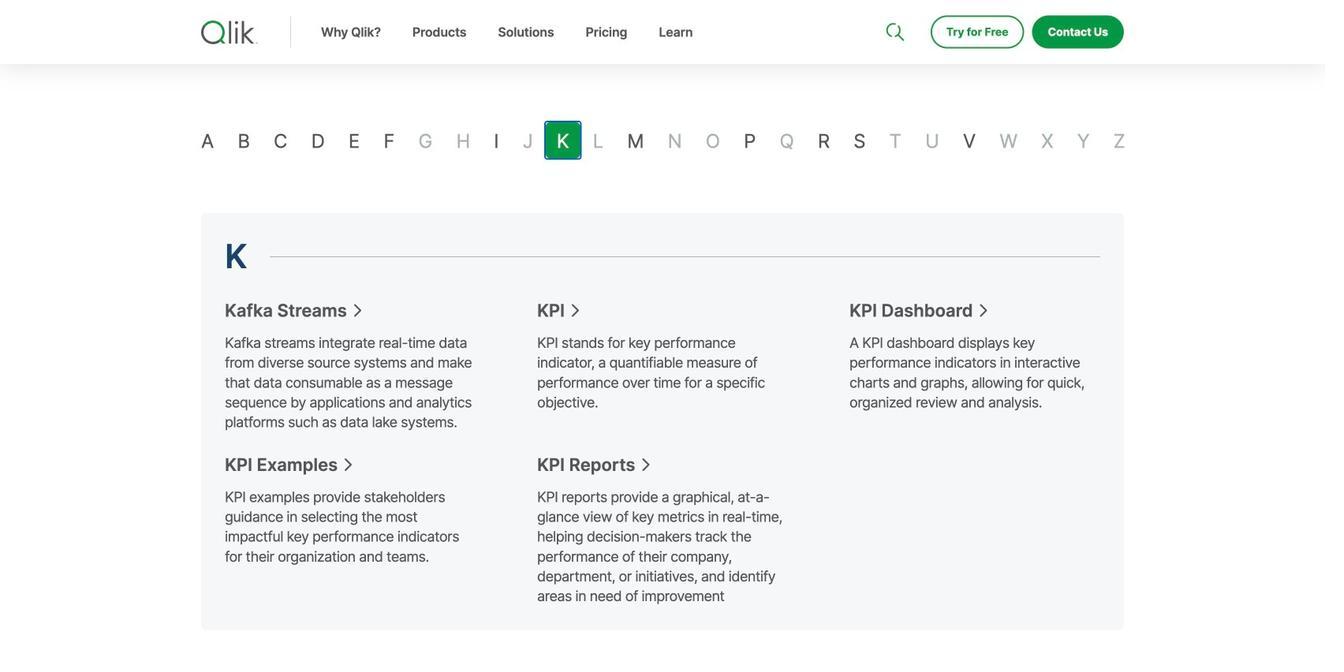 Task type: describe. For each thing, give the bounding box(es) containing it.
support image
[[888, 0, 901, 13]]



Task type: vqa. For each thing, say whether or not it's contained in the screenshot.
the bottommost AI
no



Task type: locate. For each thing, give the bounding box(es) containing it.
qlik image
[[201, 21, 258, 44]]

login image
[[1074, 0, 1087, 13]]



